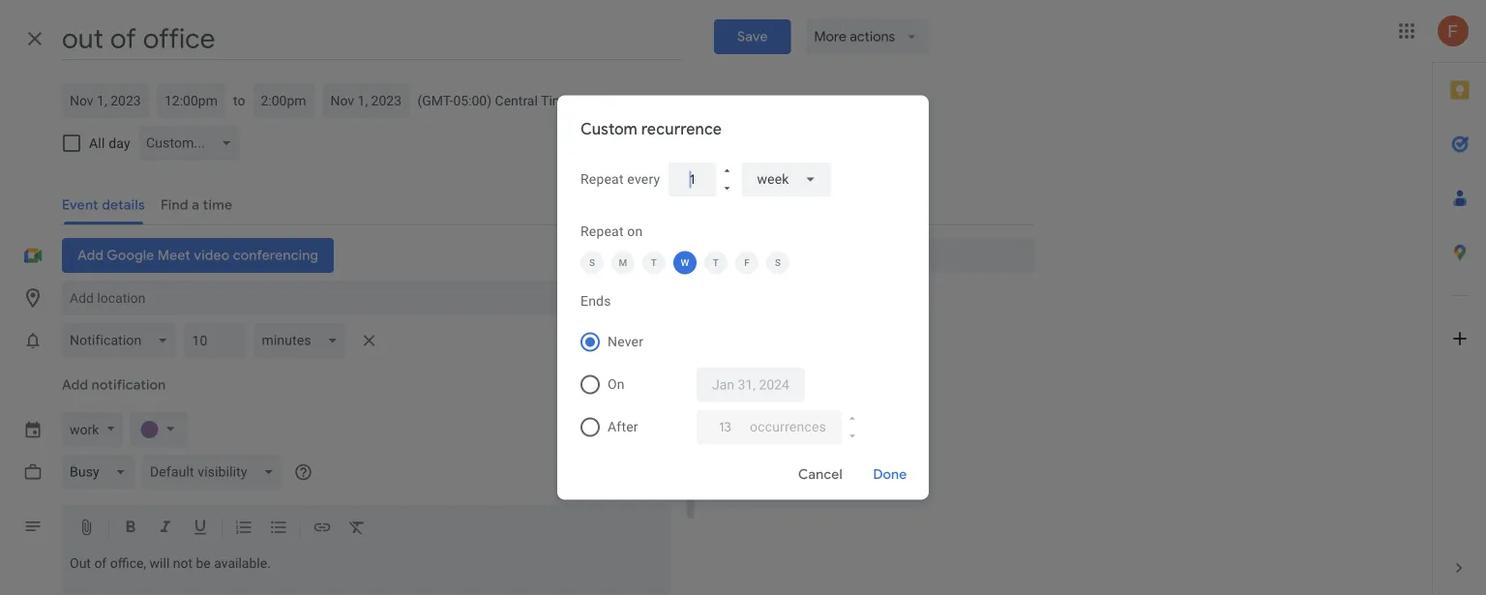 Task type: describe. For each thing, give the bounding box(es) containing it.
on
[[628, 224, 643, 240]]

none field inside custom recurrence dialog
[[742, 162, 832, 197]]

repeat for repeat every
[[581, 171, 624, 187]]

office,
[[110, 556, 146, 572]]

repeat on
[[581, 224, 643, 240]]

Minutes in advance for notification number field
[[192, 323, 239, 358]]

zone
[[681, 93, 712, 110]]

s for sunday "option"
[[589, 257, 595, 269]]

invite
[[744, 364, 776, 380]]

out of office, will not be available.
[[70, 556, 271, 572]]

option group inside custom recurrence dialog
[[573, 321, 906, 449]]

guest
[[769, 393, 803, 409]]

w
[[681, 257, 690, 269]]

available.
[[214, 556, 271, 572]]

f
[[745, 257, 750, 269]]

s for s checkbox
[[775, 257, 781, 269]]

formatting options toolbar
[[62, 505, 671, 552]]

others
[[780, 364, 818, 380]]

custom recurrence dialog
[[558, 95, 929, 500]]

numbered list image
[[234, 518, 254, 541]]

bold image
[[121, 518, 140, 541]]

to
[[233, 92, 245, 108]]

ends
[[581, 293, 611, 309]]

Friday checkbox
[[736, 251, 759, 274]]

(gmt-05:00) central time - chicago
[[418, 92, 631, 108]]

-
[[575, 92, 579, 108]]

Monday checkbox
[[612, 251, 635, 274]]

Weeks to repeat number field
[[684, 162, 701, 197]]

central
[[495, 92, 538, 108]]

never
[[608, 334, 644, 350]]

custom recurrence
[[581, 119, 722, 139]]

done button
[[860, 452, 922, 498]]

cancel
[[799, 466, 843, 484]]

Sunday checkbox
[[581, 251, 604, 274]]

cancel button
[[790, 452, 852, 498]]

all
[[89, 135, 105, 151]]

invite others
[[744, 364, 818, 380]]

time zone button
[[639, 84, 720, 119]]

add notification
[[62, 377, 166, 394]]

Thursday checkbox
[[705, 251, 728, 274]]

Wednesday checkbox
[[674, 251, 697, 274]]

see guest list
[[744, 393, 825, 409]]

10 minutes before element
[[62, 319, 385, 362]]

05:00)
[[453, 92, 492, 108]]

out
[[70, 556, 91, 572]]

0 horizontal spatial time
[[541, 92, 572, 108]]

italic image
[[156, 518, 175, 541]]



Task type: vqa. For each thing, say whether or not it's contained in the screenshot.
group
no



Task type: locate. For each thing, give the bounding box(es) containing it.
every
[[628, 171, 660, 187]]

2 t from the left
[[713, 257, 719, 269]]

time
[[541, 92, 572, 108], [647, 93, 678, 110]]

t right w
[[713, 257, 719, 269]]

day
[[109, 135, 131, 151]]

1 horizontal spatial time
[[647, 93, 678, 110]]

s left m
[[589, 257, 595, 269]]

1 repeat from the top
[[581, 171, 624, 187]]

s inside "option"
[[589, 257, 595, 269]]

option group containing never
[[573, 321, 906, 449]]

insert link image
[[313, 518, 332, 541]]

repeat for repeat on
[[581, 224, 624, 240]]

m
[[619, 257, 628, 269]]

bulleted list image
[[269, 518, 288, 541]]

see
[[744, 393, 766, 409]]

t inside tuesday checkbox
[[651, 257, 657, 269]]

Title text field
[[62, 17, 683, 60]]

time inside 'button'
[[647, 93, 678, 110]]

Occurrence count number field
[[712, 410, 739, 445]]

not
[[173, 556, 193, 572]]

will
[[150, 556, 170, 572]]

Description text field
[[62, 556, 671, 595]]

0 horizontal spatial s
[[589, 257, 595, 269]]

s right f 'checkbox'
[[775, 257, 781, 269]]

Saturday checkbox
[[767, 251, 790, 274]]

after
[[608, 419, 639, 435]]

s
[[589, 257, 595, 269], [775, 257, 781, 269]]

be
[[196, 556, 211, 572]]

on
[[608, 377, 625, 393]]

repeat every
[[581, 171, 660, 187]]

add notification button
[[54, 368, 174, 403]]

s inside checkbox
[[775, 257, 781, 269]]

t right "m" option
[[651, 257, 657, 269]]

tab list
[[1434, 63, 1487, 541]]

all day
[[89, 135, 131, 151]]

1 t from the left
[[651, 257, 657, 269]]

Date on which the recurrence ends text field
[[712, 367, 790, 402]]

repeat
[[581, 171, 624, 187], [581, 224, 624, 240]]

done
[[874, 466, 907, 484]]

remove formatting image
[[348, 518, 367, 541]]

repeat up sunday "option"
[[581, 224, 624, 240]]

Tuesday checkbox
[[643, 251, 666, 274]]

underline image
[[191, 518, 210, 541]]

t for the thursday option
[[713, 257, 719, 269]]

time left -
[[541, 92, 572, 108]]

1 vertical spatial repeat
[[581, 224, 624, 240]]

2 repeat from the top
[[581, 224, 624, 240]]

option group
[[573, 321, 906, 449]]

save button
[[714, 19, 791, 54]]

1 s from the left
[[589, 257, 595, 269]]

list
[[807, 393, 825, 409]]

t
[[651, 257, 657, 269], [713, 257, 719, 269]]

of
[[94, 556, 107, 572]]

time up custom recurrence
[[647, 93, 678, 110]]

t inside the thursday option
[[713, 257, 719, 269]]

1 horizontal spatial s
[[775, 257, 781, 269]]

1 horizontal spatial t
[[713, 257, 719, 269]]

chicago
[[582, 92, 631, 108]]

(gmt-
[[418, 92, 453, 108]]

save
[[737, 28, 768, 45]]

0 vertical spatial repeat
[[581, 171, 624, 187]]

0 horizontal spatial t
[[651, 257, 657, 269]]

2 s from the left
[[775, 257, 781, 269]]

add
[[62, 377, 88, 394]]

time zone
[[647, 93, 712, 110]]

None field
[[742, 162, 832, 197]]

repeat left every
[[581, 171, 624, 187]]

custom
[[581, 119, 638, 139]]

t for tuesday checkbox
[[651, 257, 657, 269]]

recurrence
[[642, 119, 722, 139]]

notification
[[92, 377, 166, 394]]



